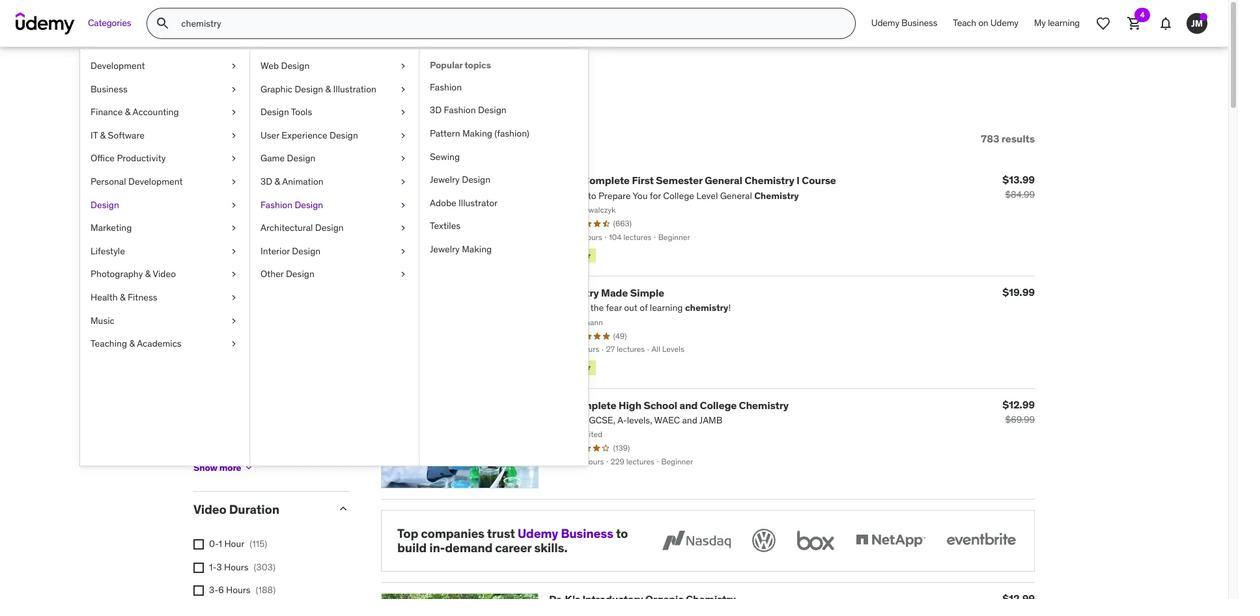 Task type: describe. For each thing, give the bounding box(es) containing it.
xsmall image for teaching & academics
[[229, 338, 239, 351]]

health
[[91, 292, 118, 303]]

$19.99
[[1003, 286, 1035, 299]]

2 horizontal spatial business
[[902, 17, 937, 29]]

jewelry making
[[430, 244, 492, 255]]

4.5 & up (272)
[[257, 222, 316, 233]]

show
[[193, 462, 217, 474]]

$13.99 $84.99
[[1003, 174, 1035, 201]]

teach on udemy link
[[945, 8, 1026, 39]]

0 vertical spatial complete
[[582, 174, 630, 187]]

xsmall image for fashion design
[[398, 199, 408, 212]]

chemistry for dr. k's complete first semester general chemistry i course
[[745, 174, 794, 187]]

design down graphic
[[261, 106, 289, 118]]

lifestyle link
[[80, 240, 249, 263]]

1 vertical spatial udemy business link
[[518, 526, 613, 542]]

tools
[[291, 106, 312, 118]]

fashion link
[[419, 76, 588, 99]]

1 vertical spatial complete
[[569, 399, 616, 412]]

k's
[[565, 174, 580, 187]]

1-
[[209, 562, 217, 574]]

xsmall image for 3d & animation
[[398, 176, 408, 189]]

you have alerts image
[[1200, 13, 1208, 21]]

3d fashion design
[[430, 104, 507, 116]]

netapp image
[[853, 527, 928, 555]]

video duration
[[193, 502, 279, 518]]

(12)
[[247, 436, 261, 448]]

xsmall image inside "lifestyle" link
[[229, 245, 239, 258]]

& for 4.0 & up (464)
[[273, 245, 278, 256]]

$84.99
[[1005, 189, 1035, 201]]

language button
[[193, 330, 326, 346]]

4
[[1140, 10, 1145, 20]]

software
[[108, 129, 145, 141]]

design up tools
[[295, 83, 323, 95]]

xsmall image for game design
[[398, 153, 408, 165]]

design tools
[[261, 106, 312, 118]]

up for 4.5 & up
[[280, 222, 290, 233]]

adobe illustrator
[[430, 197, 498, 209]]

0-
[[209, 539, 219, 550]]

photography & video
[[91, 269, 176, 280]]

design down the fashion link
[[478, 104, 507, 116]]

3d for 3d & animation
[[261, 176, 272, 188]]

filter button
[[193, 119, 251, 159]]

udemy image
[[16, 12, 75, 35]]

user
[[261, 129, 279, 141]]

game
[[261, 153, 285, 164]]

jewelry design
[[430, 174, 490, 186]]

design up (541)
[[292, 245, 321, 257]]

& for 4.5 & up (272)
[[272, 222, 278, 233]]

pattern
[[430, 128, 460, 139]]

web design link
[[250, 55, 419, 78]]

office productivity
[[91, 153, 166, 164]]

3d & animation
[[261, 176, 324, 188]]

& for teaching & academics
[[129, 338, 135, 350]]

3d fashion design link
[[419, 99, 588, 122]]

fitness
[[128, 292, 157, 303]]

teaching & academics
[[91, 338, 182, 350]]

fashion for fashion design
[[261, 199, 292, 211]]

submit search image
[[155, 16, 171, 31]]

development link
[[80, 55, 249, 78]]

hours for 3-6 hours
[[226, 585, 251, 597]]

skills.
[[534, 541, 568, 556]]

xsmall image for graphic design & illustration
[[398, 83, 408, 96]]

career
[[495, 541, 532, 556]]

& for it & software
[[100, 129, 106, 141]]

dr. k's complete first semester general chemistry i course link
[[549, 174, 836, 187]]

0 vertical spatial udemy business link
[[864, 8, 945, 39]]

dr. k's complete first semester general chemistry i course
[[549, 174, 836, 187]]

video inside photography & video link
[[153, 269, 176, 280]]

graphic design & illustration
[[261, 83, 376, 95]]

design tools link
[[250, 101, 419, 124]]

my learning link
[[1026, 8, 1088, 39]]

783 for 783 results for "chemistry"
[[193, 77, 231, 104]]

1 horizontal spatial video
[[193, 502, 226, 518]]

& for photography & video
[[145, 269, 151, 280]]

popular
[[430, 59, 463, 71]]

sewing link
[[419, 146, 588, 169]]

jewelry making link
[[419, 238, 588, 262]]

jewelry for jewelry making
[[430, 244, 460, 255]]

jewelry design link
[[419, 169, 588, 192]]

categories
[[88, 17, 131, 29]]

architectural design link
[[250, 217, 419, 240]]

chemistry for the complete high school and college chemistry
[[739, 399, 789, 412]]

design down "design tools" link
[[330, 129, 358, 141]]

academics
[[137, 338, 182, 350]]

categories button
[[80, 8, 139, 39]]

productivity
[[117, 153, 166, 164]]

show more button
[[193, 456, 254, 482]]

chemistry made simple link
[[549, 287, 664, 300]]

xsmall image for show more
[[244, 463, 254, 474]]

0 vertical spatial development
[[91, 60, 145, 72]]

"chemistry"
[[339, 77, 458, 104]]

marketing
[[91, 222, 132, 234]]

demand
[[445, 541, 493, 556]]

for
[[307, 77, 335, 104]]

xsmall image inside interior design link
[[398, 245, 408, 258]]

& for 3.5 & up (541)
[[272, 268, 278, 280]]

the complete high school and college chemistry link
[[549, 399, 789, 412]]

adobe
[[430, 197, 456, 209]]

high
[[619, 399, 642, 412]]

design up animation
[[287, 153, 316, 164]]

jm
[[1191, 17, 1203, 29]]

(464)
[[296, 245, 317, 256]]

design inside 'link'
[[295, 199, 323, 211]]

small image
[[337, 503, 350, 516]]

finance & accounting link
[[80, 101, 249, 124]]

Search for anything text field
[[179, 12, 839, 35]]

web design
[[261, 60, 310, 72]]

(188)
[[256, 585, 276, 597]]

duration
[[229, 502, 279, 518]]

top
[[397, 526, 418, 542]]

6
[[218, 585, 224, 597]]

interior design
[[261, 245, 321, 257]]

simple
[[630, 287, 664, 300]]

1 vertical spatial fashion
[[444, 104, 476, 116]]

$12.99 $69.99
[[1003, 398, 1035, 426]]

xsmall image inside the design link
[[229, 199, 239, 212]]

xsmall image for office productivity
[[229, 153, 239, 165]]

jewelry for jewelry design
[[430, 174, 460, 186]]

box image
[[794, 527, 838, 555]]

xsmall image for music
[[229, 315, 239, 328]]

xsmall image for other design
[[398, 269, 408, 281]]

4 link
[[1119, 8, 1150, 39]]

design down "fashion design" 'link'
[[315, 222, 344, 234]]

user experience design
[[261, 129, 358, 141]]

hours for 1-3 hours
[[224, 562, 249, 574]]

video duration button
[[193, 502, 326, 518]]



Task type: vqa. For each thing, say whether or not it's contained in the screenshot.


Task type: locate. For each thing, give the bounding box(es) containing it.
0 vertical spatial up
[[280, 222, 290, 233]]

music
[[91, 315, 114, 327]]

xsmall image inside music link
[[229, 315, 239, 328]]

business link
[[80, 78, 249, 101]]

personal
[[91, 176, 126, 188]]

xsmall image inside "design tools" link
[[398, 106, 408, 119]]

web
[[261, 60, 279, 72]]

wishlist image
[[1096, 16, 1111, 31]]

& down web design link
[[325, 83, 331, 95]]

1 jewelry from the top
[[430, 174, 460, 186]]

making down 3d fashion design
[[462, 128, 492, 139]]

3d up pattern
[[430, 104, 442, 116]]

2 vertical spatial chemistry
[[739, 399, 789, 412]]

783 inside 783 results status
[[981, 132, 999, 145]]

fashion design link
[[250, 194, 419, 217]]

$13.99
[[1003, 174, 1035, 187]]

xsmall image
[[229, 83, 239, 96], [398, 83, 408, 96], [229, 106, 239, 119], [398, 106, 408, 119], [398, 129, 408, 142], [229, 153, 239, 165], [398, 153, 408, 165], [398, 176, 408, 189], [398, 199, 408, 212], [398, 222, 408, 235], [398, 269, 408, 281], [229, 315, 239, 328], [229, 338, 239, 351], [193, 368, 204, 378], [193, 391, 204, 401], [244, 463, 254, 474]]

photography
[[91, 269, 143, 280]]

jewelry down textiles
[[430, 244, 460, 255]]

results for 783 results for "chemistry"
[[235, 77, 303, 104]]

notifications image
[[1158, 16, 1174, 31]]

nasdaq image
[[659, 527, 734, 555]]

xsmall image inside architectural design link
[[398, 222, 408, 235]]

xsmall image inside photography & video link
[[229, 269, 239, 281]]

chemistry left i at the right top
[[745, 174, 794, 187]]

volkswagen image
[[750, 527, 778, 555]]

fashion up pattern
[[444, 104, 476, 116]]

udemy business link left to
[[518, 526, 613, 542]]

xsmall image inside show more button
[[244, 463, 254, 474]]

(fashion)
[[495, 128, 529, 139]]

& for 3d & animation
[[275, 176, 280, 188]]

1 vertical spatial making
[[462, 244, 492, 255]]

jewelry
[[430, 174, 460, 186], [430, 244, 460, 255]]

0 horizontal spatial results
[[235, 77, 303, 104]]

xsmall image inside the finance & accounting link
[[229, 106, 239, 119]]

sewing
[[430, 151, 460, 163]]

3d & animation link
[[250, 171, 419, 194]]

0 vertical spatial 783
[[193, 77, 231, 104]]

adobe illustrator link
[[419, 192, 588, 215]]

fashion
[[430, 81, 462, 93], [444, 104, 476, 116], [261, 199, 292, 211]]

business up finance
[[91, 83, 128, 95]]

chemistry right college
[[739, 399, 789, 412]]

(272)
[[296, 222, 316, 233]]

0 vertical spatial jewelry
[[430, 174, 460, 186]]

the complete high school and college chemistry
[[549, 399, 789, 412]]

up left (272)
[[280, 222, 290, 233]]

health & fitness link
[[80, 287, 249, 310]]

up for 3.5 & up
[[280, 268, 290, 280]]

graphic design & illustration link
[[250, 78, 419, 101]]

0 horizontal spatial 3d
[[261, 176, 272, 188]]

& for finance & accounting
[[125, 106, 131, 118]]

other design
[[261, 269, 314, 280]]

business left the teach
[[902, 17, 937, 29]]

udemy business link left the teach
[[864, 8, 945, 39]]

animation
[[282, 176, 324, 188]]

2 vertical spatial fashion
[[261, 199, 292, 211]]

4.0
[[257, 245, 270, 256]]

1 vertical spatial business
[[91, 83, 128, 95]]

783 for 783 results
[[981, 132, 999, 145]]

more
[[219, 462, 241, 474]]

0 vertical spatial video
[[153, 269, 176, 280]]

& right 4.5
[[272, 222, 278, 233]]

fashion down popular
[[430, 81, 462, 93]]

1 vertical spatial chemistry
[[549, 287, 599, 300]]

interior
[[261, 245, 290, 257]]

up
[[280, 222, 290, 233], [280, 245, 291, 256], [280, 268, 290, 280]]

and
[[679, 399, 698, 412]]

2 up from the top
[[280, 245, 291, 256]]

& right 4.0
[[273, 245, 278, 256]]

3d for 3d fashion design
[[430, 104, 442, 116]]

& down the "game"
[[275, 176, 280, 188]]

2 jewelry from the top
[[430, 244, 460, 255]]

school
[[644, 399, 677, 412]]

hours right 3
[[224, 562, 249, 574]]

& right teaching
[[129, 338, 135, 350]]

filter
[[218, 132, 243, 145]]

0 vertical spatial making
[[462, 128, 492, 139]]

xsmall image inside personal development link
[[229, 176, 239, 189]]

fashion design element
[[419, 50, 588, 466]]

0 vertical spatial fashion
[[430, 81, 462, 93]]

college
[[700, 399, 737, 412]]

fashion inside 'link'
[[261, 199, 292, 211]]

fashion for fashion
[[430, 81, 462, 93]]

1 horizontal spatial results
[[1002, 132, 1035, 145]]

jewelry inside jewelry design link
[[430, 174, 460, 186]]

3.5 & up (541)
[[257, 268, 315, 280]]

results
[[235, 77, 303, 104], [1002, 132, 1035, 145]]

4.5
[[257, 222, 270, 233]]

xsmall image inside marketing "link"
[[229, 222, 239, 235]]

trust
[[487, 526, 515, 542]]

made
[[601, 287, 628, 300]]

dr.
[[549, 174, 563, 187]]

finance
[[91, 106, 123, 118]]

illustrator
[[459, 197, 498, 209]]

development down "office productivity" link
[[128, 176, 183, 188]]

finance & accounting
[[91, 106, 179, 118]]

illustration
[[333, 83, 376, 95]]

xsmall image inside web design link
[[398, 60, 408, 73]]

xsmall image inside 'game design' link
[[398, 153, 408, 165]]

xsmall image for business
[[229, 83, 239, 96]]

& up fitness
[[145, 269, 151, 280]]

(303)
[[254, 562, 275, 574]]

783 results
[[981, 132, 1035, 145]]

0 horizontal spatial 783
[[193, 77, 231, 104]]

video
[[153, 269, 176, 280], [193, 502, 226, 518]]

xsmall image inside "office productivity" link
[[229, 153, 239, 165]]

on
[[978, 17, 988, 29]]

1 horizontal spatial udemy
[[871, 17, 899, 29]]

complete right "k's"
[[582, 174, 630, 187]]

xsmall image for design tools
[[398, 106, 408, 119]]

2 making from the top
[[462, 244, 492, 255]]

0 vertical spatial chemistry
[[745, 174, 794, 187]]

marketing link
[[80, 217, 249, 240]]

& right finance
[[125, 106, 131, 118]]

1 vertical spatial development
[[128, 176, 183, 188]]

xsmall image inside health & fitness link
[[229, 292, 239, 305]]

1 up from the top
[[280, 222, 290, 233]]

business
[[902, 17, 937, 29], [91, 83, 128, 95], [561, 526, 613, 542]]

0 vertical spatial hours
[[224, 562, 249, 574]]

jewelry down sewing on the left top of the page
[[430, 174, 460, 186]]

up left (541)
[[280, 268, 290, 280]]

& right 3.5
[[272, 268, 278, 280]]

1 vertical spatial results
[[1002, 132, 1035, 145]]

0 horizontal spatial business
[[91, 83, 128, 95]]

xsmall image inside teaching & academics link
[[229, 338, 239, 351]]

top companies trust udemy business
[[397, 526, 613, 542]]

making for jewelry
[[462, 244, 492, 255]]

3d down the "game"
[[261, 176, 272, 188]]

results for 783 results
[[1002, 132, 1035, 145]]

making down textiles link at the top of page
[[462, 244, 492, 255]]

in-
[[429, 541, 445, 556]]

udemy business
[[871, 17, 937, 29]]

1 vertical spatial 3d
[[261, 176, 272, 188]]

xsmall image inside it & software link
[[229, 129, 239, 142]]

personal development link
[[80, 171, 249, 194]]

up for 4.0 & up
[[280, 245, 291, 256]]

design right the web
[[281, 60, 310, 72]]

interior design link
[[250, 240, 419, 263]]

3d inside fashion design element
[[430, 104, 442, 116]]

0 vertical spatial business
[[902, 17, 937, 29]]

it
[[91, 129, 98, 141]]

1 horizontal spatial 3d
[[430, 104, 442, 116]]

3 up from the top
[[280, 268, 290, 280]]

complete
[[582, 174, 630, 187], [569, 399, 616, 412]]

783 results status
[[981, 132, 1035, 145]]

other
[[261, 269, 284, 280]]

design
[[281, 60, 310, 72], [295, 83, 323, 95], [478, 104, 507, 116], [261, 106, 289, 118], [330, 129, 358, 141], [287, 153, 316, 164], [462, 174, 490, 186], [91, 199, 119, 211], [295, 199, 323, 211], [315, 222, 344, 234], [292, 245, 321, 257], [286, 269, 314, 280]]

0 vertical spatial 3d
[[430, 104, 442, 116]]

popular topics
[[430, 59, 491, 71]]

1 vertical spatial jewelry
[[430, 244, 460, 255]]

783 results for "chemistry"
[[193, 77, 458, 104]]

1 horizontal spatial 783
[[981, 132, 999, 145]]

development down categories dropdown button
[[91, 60, 145, 72]]

xsmall image for architectural design
[[398, 222, 408, 235]]

results inside status
[[1002, 132, 1035, 145]]

design down personal
[[91, 199, 119, 211]]

design up illustrator
[[462, 174, 490, 186]]

0 vertical spatial results
[[235, 77, 303, 104]]

xsmall image inside user experience design link
[[398, 129, 408, 142]]

my
[[1034, 17, 1046, 29]]

textiles
[[430, 220, 461, 232]]

$12.99
[[1003, 398, 1035, 411]]

1 vertical spatial video
[[193, 502, 226, 518]]

(34)
[[234, 389, 250, 401]]

1 making from the top
[[462, 128, 492, 139]]

chemistry left made
[[549, 287, 599, 300]]

xsmall image inside business link
[[229, 83, 239, 96]]

ratings
[[193, 185, 238, 201]]

xsmall image inside "fashion design" 'link'
[[398, 199, 408, 212]]

office
[[91, 153, 115, 164]]

4.0 & up (464)
[[257, 245, 317, 256]]

1 vertical spatial 783
[[981, 132, 999, 145]]

0 horizontal spatial video
[[153, 269, 176, 280]]

xsmall image for user experience design
[[398, 129, 408, 142]]

fashion up 4.5 & up (272)
[[261, 199, 292, 211]]

xsmall image inside other design link
[[398, 269, 408, 281]]

making for pattern
[[462, 128, 492, 139]]

2 vertical spatial up
[[280, 268, 290, 280]]

xsmall image inside the "3d & animation" link
[[398, 176, 408, 189]]

making
[[462, 128, 492, 139], [462, 244, 492, 255]]

3-6 hours (188)
[[209, 585, 276, 597]]

semester
[[656, 174, 703, 187]]

xsmall image inside "graphic design & illustration" link
[[398, 83, 408, 96]]

xsmall image for finance & accounting
[[229, 106, 239, 119]]

& right "health"
[[120, 292, 125, 303]]

business left to
[[561, 526, 613, 542]]

0 horizontal spatial udemy business link
[[518, 526, 613, 542]]

game design
[[261, 153, 316, 164]]

to
[[616, 526, 628, 542]]

& for health & fitness
[[120, 292, 125, 303]]

xsmall image inside the development link
[[229, 60, 239, 73]]

hours
[[224, 562, 249, 574], [226, 585, 251, 597]]

pattern making (fashion) link
[[419, 122, 588, 146]]

design up (272)
[[295, 199, 323, 211]]

(541)
[[296, 268, 315, 280]]

complete right the
[[569, 399, 616, 412]]

office productivity link
[[80, 147, 249, 171]]

& right the it
[[100, 129, 106, 141]]

udemy
[[871, 17, 899, 29], [990, 17, 1019, 29], [518, 526, 558, 542]]

game design link
[[250, 147, 419, 171]]

video up '0-'
[[193, 502, 226, 518]]

lifestyle
[[91, 245, 125, 257]]

video down "lifestyle" link
[[153, 269, 176, 280]]

0 horizontal spatial udemy
[[518, 526, 558, 542]]

up left (464)
[[280, 245, 291, 256]]

pattern making (fashion)
[[430, 128, 529, 139]]

1 horizontal spatial udemy business link
[[864, 8, 945, 39]]

personal development
[[91, 176, 183, 188]]

it & software link
[[80, 124, 249, 147]]

shopping cart with 4 items image
[[1127, 16, 1142, 31]]

design down (464)
[[286, 269, 314, 280]]

xsmall image
[[229, 60, 239, 73], [398, 60, 408, 73], [229, 129, 239, 142], [229, 176, 239, 189], [229, 199, 239, 212], [229, 222, 239, 235], [229, 245, 239, 258], [398, 245, 408, 258], [229, 269, 239, 281], [229, 292, 239, 305], [193, 414, 204, 424], [193, 437, 204, 448], [193, 540, 204, 550], [193, 563, 204, 574], [193, 586, 204, 597]]

2 horizontal spatial udemy
[[990, 17, 1019, 29]]

eventbrite image
[[944, 527, 1019, 555]]

results down the web
[[235, 77, 303, 104]]

2 vertical spatial business
[[561, 526, 613, 542]]

1 vertical spatial hours
[[226, 585, 251, 597]]

(115)
[[250, 539, 267, 550]]

hours right 6
[[226, 585, 251, 597]]

build
[[397, 541, 427, 556]]

1 horizontal spatial business
[[561, 526, 613, 542]]

results up $13.99
[[1002, 132, 1035, 145]]

1 vertical spatial up
[[280, 245, 291, 256]]

experience
[[282, 129, 327, 141]]



